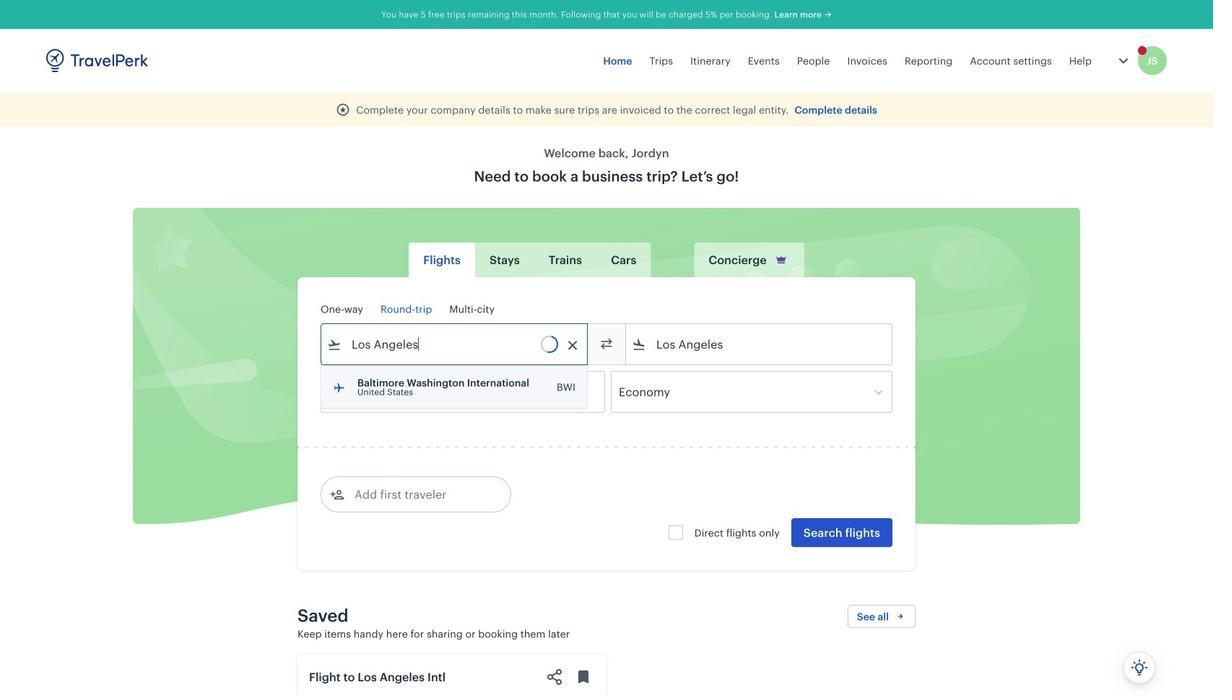 Task type: describe. For each thing, give the bounding box(es) containing it.
To search field
[[647, 333, 873, 356]]

Depart text field
[[342, 372, 417, 413]]



Task type: locate. For each thing, give the bounding box(es) containing it.
Add first traveler search field
[[345, 483, 495, 506]]

From search field
[[342, 333, 569, 356]]

Return text field
[[428, 372, 503, 413]]



Task type: vqa. For each thing, say whether or not it's contained in the screenshot.
From SEARCH FIELD
yes



